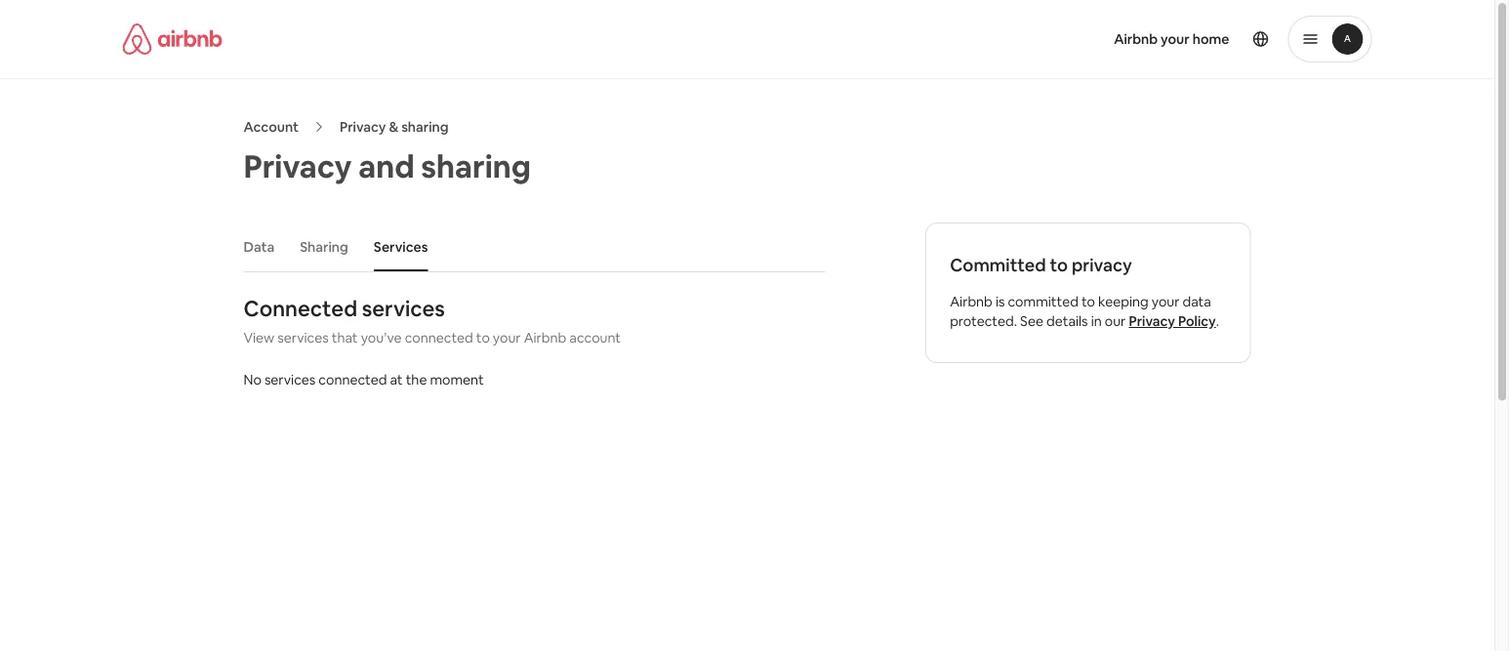Task type: vqa. For each thing, say whether or not it's contained in the screenshot.
the services for No
yes



Task type: describe. For each thing, give the bounding box(es) containing it.
see
[[1020, 312, 1044, 330]]

airbnb your home
[[1114, 30, 1230, 48]]

home
[[1193, 30, 1230, 48]]

privacy
[[1072, 254, 1132, 277]]

is
[[996, 293, 1005, 310]]

moment
[[430, 371, 484, 389]]

privacy for privacy and sharing
[[244, 145, 352, 186]]

connected
[[244, 294, 357, 322]]

airbnb for airbnb is committed to keeping your data protected. see details in our
[[950, 293, 993, 310]]

policy
[[1178, 312, 1216, 330]]

keeping
[[1098, 293, 1149, 310]]

the
[[406, 371, 427, 389]]

services
[[374, 238, 428, 256]]

our
[[1105, 312, 1126, 330]]

committed
[[1008, 293, 1079, 310]]

airbnb your home link
[[1102, 19, 1241, 60]]

&
[[389, 118, 399, 136]]

sharing for privacy & sharing
[[401, 118, 449, 136]]

your inside "connected services view services that you've connected to your airbnb account"
[[493, 329, 521, 347]]

services for connected
[[362, 294, 445, 322]]

airbnb is committed to keeping your data protected. see details in our
[[950, 293, 1211, 330]]

data
[[1183, 293, 1211, 310]]

to inside airbnb is committed to keeping your data protected. see details in our
[[1082, 293, 1095, 310]]

protected.
[[950, 312, 1017, 330]]

airbnb for airbnb your home
[[1114, 30, 1158, 48]]

tab list containing data
[[234, 223, 825, 271]]

and
[[359, 145, 415, 186]]

sharing button
[[290, 228, 358, 266]]

0 horizontal spatial connected
[[319, 371, 387, 389]]

connected services view services that you've connected to your airbnb account
[[244, 294, 621, 347]]

1 vertical spatial services
[[278, 329, 329, 347]]

data
[[244, 238, 275, 256]]

0 vertical spatial to
[[1050, 254, 1068, 277]]

privacy and sharing
[[244, 145, 531, 186]]

sharing
[[300, 238, 348, 256]]

committed to privacy
[[950, 254, 1132, 277]]

account
[[244, 118, 299, 136]]

account link
[[244, 118, 299, 136]]



Task type: locate. For each thing, give the bounding box(es) containing it.
connected inside "connected services view services that you've connected to your airbnb account"
[[405, 329, 473, 347]]

2 vertical spatial your
[[493, 329, 521, 347]]

tab list
[[234, 223, 825, 271]]

that
[[332, 329, 358, 347]]

1 horizontal spatial airbnb
[[950, 293, 993, 310]]

1 vertical spatial sharing
[[421, 145, 531, 186]]

0 vertical spatial connected
[[405, 329, 473, 347]]

privacy left &
[[340, 118, 386, 136]]

services for no
[[264, 371, 316, 389]]

committed
[[950, 254, 1046, 277]]

0 horizontal spatial airbnb
[[524, 329, 567, 347]]

0 vertical spatial sharing
[[401, 118, 449, 136]]

sharing right and
[[421, 145, 531, 186]]

.
[[1216, 312, 1219, 330]]

1 vertical spatial airbnb
[[950, 293, 993, 310]]

data button
[[234, 228, 284, 266]]

your up privacy policy link
[[1152, 293, 1180, 310]]

airbnb inside "connected services view services that you've connected to your airbnb account"
[[524, 329, 567, 347]]

airbnb inside profile element
[[1114, 30, 1158, 48]]

services button
[[364, 228, 438, 266]]

to up in
[[1082, 293, 1095, 310]]

0 vertical spatial airbnb
[[1114, 30, 1158, 48]]

privacy policy link
[[1129, 312, 1216, 330]]

0 vertical spatial privacy
[[340, 118, 386, 136]]

connected
[[405, 329, 473, 347], [319, 371, 387, 389]]

sharing
[[401, 118, 449, 136], [421, 145, 531, 186]]

you've
[[361, 329, 402, 347]]

1 vertical spatial to
[[1082, 293, 1095, 310]]

services right no
[[264, 371, 316, 389]]

your left home
[[1161, 30, 1190, 48]]

profile element
[[771, 0, 1372, 78]]

2 horizontal spatial to
[[1082, 293, 1095, 310]]

2 vertical spatial privacy
[[1129, 312, 1175, 330]]

2 vertical spatial airbnb
[[524, 329, 567, 347]]

1 vertical spatial connected
[[319, 371, 387, 389]]

no
[[244, 371, 261, 389]]

your left account
[[493, 329, 521, 347]]

your inside profile element
[[1161, 30, 1190, 48]]

no services connected at the moment
[[244, 371, 484, 389]]

1 horizontal spatial to
[[1050, 254, 1068, 277]]

airbnb inside airbnb is committed to keeping your data protected. see details in our
[[950, 293, 993, 310]]

to
[[1050, 254, 1068, 277], [1082, 293, 1095, 310], [476, 329, 490, 347]]

0 horizontal spatial to
[[476, 329, 490, 347]]

airbnb left home
[[1114, 30, 1158, 48]]

privacy down keeping
[[1129, 312, 1175, 330]]

1 horizontal spatial connected
[[405, 329, 473, 347]]

2 horizontal spatial airbnb
[[1114, 30, 1158, 48]]

1 vertical spatial privacy
[[244, 145, 352, 186]]

to inside "connected services view services that you've connected to your airbnb account"
[[476, 329, 490, 347]]

view
[[244, 329, 275, 347]]

privacy & sharing
[[340, 118, 449, 136]]

sharing right &
[[401, 118, 449, 136]]

services up you've
[[362, 294, 445, 322]]

your inside airbnb is committed to keeping your data protected. see details in our
[[1152, 293, 1180, 310]]

privacy down account
[[244, 145, 352, 186]]

airbnb left account
[[524, 329, 567, 347]]

2 vertical spatial to
[[476, 329, 490, 347]]

0 vertical spatial your
[[1161, 30, 1190, 48]]

airbnb up protected.
[[950, 293, 993, 310]]

in
[[1091, 312, 1102, 330]]

privacy policy .
[[1129, 312, 1219, 330]]

account
[[570, 329, 621, 347]]

2 vertical spatial services
[[264, 371, 316, 389]]

privacy
[[340, 118, 386, 136], [244, 145, 352, 186], [1129, 312, 1175, 330]]

your
[[1161, 30, 1190, 48], [1152, 293, 1180, 310], [493, 329, 521, 347]]

1 vertical spatial your
[[1152, 293, 1180, 310]]

connected down that
[[319, 371, 387, 389]]

services
[[362, 294, 445, 322], [278, 329, 329, 347], [264, 371, 316, 389]]

services down connected
[[278, 329, 329, 347]]

0 vertical spatial services
[[362, 294, 445, 322]]

sharing for privacy and sharing
[[421, 145, 531, 186]]

to up committed at the top right
[[1050, 254, 1068, 277]]

to up moment
[[476, 329, 490, 347]]

airbnb
[[1114, 30, 1158, 48], [950, 293, 993, 310], [524, 329, 567, 347]]

privacy for privacy & sharing
[[340, 118, 386, 136]]

details
[[1047, 312, 1088, 330]]

at
[[390, 371, 403, 389]]

connected up moment
[[405, 329, 473, 347]]



